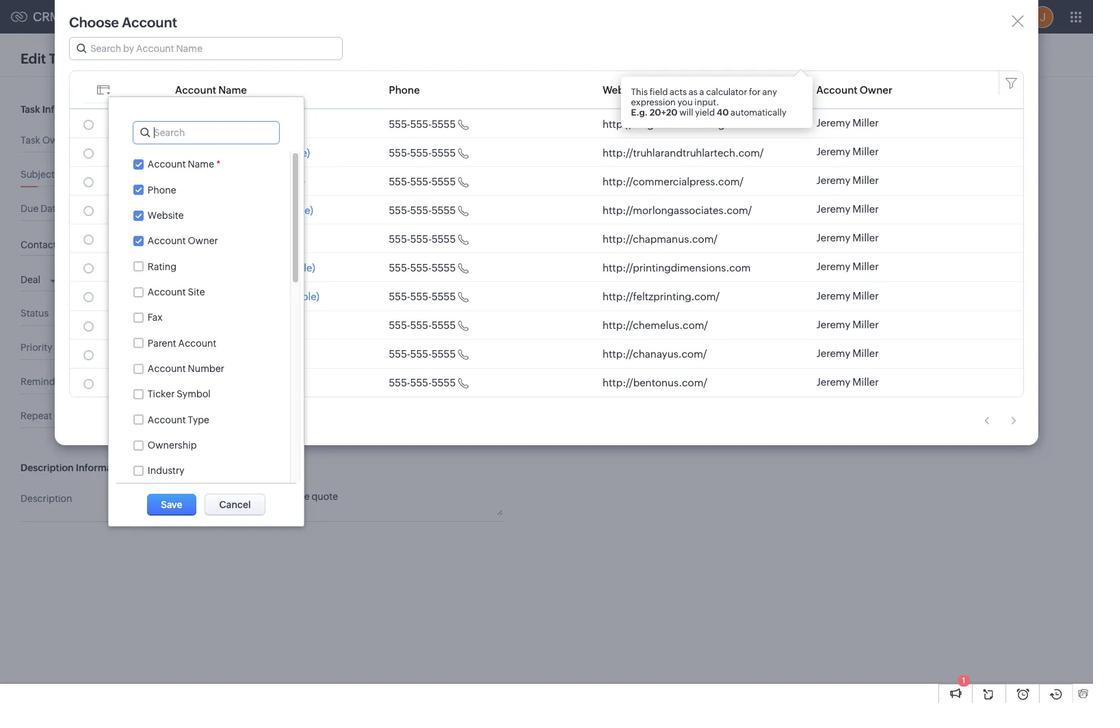 Task type: locate. For each thing, give the bounding box(es) containing it.
chanay (sample)
[[175, 349, 256, 360]]

feltz printing service (sample) link
[[175, 291, 320, 303]]

1 vertical spatial name
[[426, 97, 452, 107]]

7 5555 from the top
[[432, 291, 456, 303]]

account
[[122, 14, 177, 30], [175, 84, 216, 95], [817, 84, 858, 95], [386, 172, 424, 183], [148, 236, 186, 247], [148, 287, 186, 298], [178, 338, 217, 349], [148, 364, 186, 374], [148, 415, 186, 426]]

0 vertical spatial account owner
[[817, 84, 893, 95]]

input.
[[695, 97, 720, 107]]

0 vertical spatial description
[[21, 462, 74, 473]]

4 555-555-5555 from the top
[[389, 204, 456, 216]]

edit page layout link
[[84, 54, 157, 65]]

benton (sample) link
[[175, 377, 254, 389]]

information
[[42, 104, 96, 115], [76, 462, 130, 473]]

subject
[[21, 169, 55, 180]]

truhlar right and
[[232, 147, 266, 159]]

1 horizontal spatial phone
[[389, 84, 420, 95]]

edit task edit page layout
[[21, 50, 157, 66]]

chapman (sample) link
[[175, 233, 267, 245]]

20+20
[[650, 107, 678, 118]]

1 horizontal spatial date
[[431, 134, 452, 145]]

for
[[749, 87, 761, 97]]

0 horizontal spatial date
[[40, 203, 61, 214]]

555-555-5555 for morlong associates (sample)
[[389, 204, 456, 216]]

stage
[[426, 209, 452, 220]]

contacts
[[174, 11, 215, 22]]

associates
[[218, 204, 269, 216]]

name up stage
[[426, 172, 452, 183]]

account up rating
[[148, 236, 186, 247]]

6 555-555-5555 from the top
[[389, 262, 456, 274]]

2 555-555-5555 from the top
[[389, 147, 456, 159]]

phone up morlong
[[148, 185, 176, 196]]

account down closing
[[386, 172, 424, 183]]

jeremy miller for http://bentonus.com/
[[817, 376, 879, 388]]

1 description from the top
[[21, 462, 74, 473]]

account name
[[175, 84, 247, 95], [386, 172, 452, 183]]

chanay
[[175, 349, 211, 360]]

None submit
[[652, 275, 701, 297]]

jeremy miller for http://chapmanus.com/
[[817, 232, 879, 244]]

1 vertical spatial phone
[[148, 185, 176, 196]]

calculator
[[707, 87, 748, 97]]

5 5555 from the top
[[432, 233, 456, 245]]

edit down 'crm' link
[[21, 50, 46, 66]]

1 vertical spatial account owner
[[148, 236, 218, 247]]

edit inside edit task edit page layout
[[84, 54, 101, 65]]

1 horizontal spatial truhlar
[[232, 147, 266, 159]]

task up task owner
[[21, 104, 40, 115]]

printing
[[175, 262, 213, 274], [200, 291, 238, 303]]

1 555-555-5555 from the top
[[389, 118, 456, 130]]

1 horizontal spatial website
[[603, 84, 642, 95]]

http://kingmanufacturing.com
[[603, 118, 750, 130]]

0 vertical spatial owner
[[860, 84, 893, 95]]

6 5555 from the top
[[432, 262, 456, 274]]

5555 for chanay (sample)
[[432, 349, 456, 360]]

information for description information
[[76, 462, 130, 473]]

parent account
[[148, 338, 217, 349]]

task
[[49, 50, 77, 66], [21, 104, 40, 115], [21, 135, 40, 146]]

miller for http://chapmanus.com/
[[853, 232, 879, 244]]

jeremy miller for http://chemelus.com/
[[817, 319, 879, 330]]

this
[[631, 87, 648, 97]]

name right "deal"
[[426, 97, 452, 107]]

jeremy miller for http://chanayus.com/
[[817, 348, 879, 359]]

10 555-555-5555 from the top
[[389, 377, 456, 389]]

9 555-555-5555 from the top
[[389, 349, 456, 360]]

1 vertical spatial description
[[21, 493, 72, 504]]

2 5555 from the top
[[432, 147, 456, 159]]

jeremy miller for http://truhlarandtruhlartech.com/
[[817, 146, 879, 158]]

date right closing
[[431, 134, 452, 145]]

home link
[[66, 0, 115, 33]]

commercial
[[175, 176, 234, 187]]

1 vertical spatial account name
[[386, 172, 452, 183]]

1 truhlar from the left
[[175, 147, 209, 159]]

information left the industry at the left of page
[[76, 462, 130, 473]]

description for description information
[[21, 462, 74, 473]]

name up king (sample) link
[[218, 84, 247, 95]]

5555 for commercial press (sample)
[[432, 176, 456, 187]]

chapman (sample)
[[175, 233, 267, 245]]

date
[[431, 134, 452, 145], [40, 203, 61, 214]]

ticker symbol
[[148, 389, 211, 400]]

account site
[[148, 287, 205, 298]]

account up layout
[[122, 14, 177, 30]]

(sample) up service
[[273, 262, 315, 274]]

phone
[[389, 84, 420, 95], [148, 185, 176, 196]]

king
[[175, 118, 197, 130]]

(sample) right service
[[277, 291, 320, 303]]

0 vertical spatial account name
[[175, 84, 247, 95]]

will
[[680, 107, 694, 118]]

http://printingdimensions.com
[[603, 262, 751, 274]]

jeremy for http://bentonus.com/
[[817, 376, 851, 388]]

2 vertical spatial task
[[21, 135, 40, 146]]

1 vertical spatial date
[[40, 203, 61, 214]]

0 horizontal spatial account name
[[175, 84, 247, 95]]

information up task owner
[[42, 104, 96, 115]]

555-555-5555 for printing dimensions (sample)
[[389, 262, 456, 274]]

fax
[[148, 312, 163, 323]]

jeremy miller for http://feltzprinting.com/
[[817, 290, 879, 302]]

choose
[[69, 14, 119, 30]]

edit
[[21, 50, 46, 66], [84, 54, 101, 65]]

account name down "closing date"
[[386, 172, 452, 183]]

miller for http://feltzprinting.com/
[[853, 290, 879, 302]]

1 vertical spatial owner
[[42, 135, 72, 146]]

5555 for chapman (sample)
[[432, 233, 456, 245]]

ticker
[[148, 389, 175, 400]]

3 5555 from the top
[[432, 176, 456, 187]]

account down rating
[[148, 287, 186, 298]]

date for due date
[[40, 203, 61, 214]]

due
[[21, 203, 39, 214]]

1 5555 from the top
[[432, 118, 456, 130]]

truhlar down the search text box
[[175, 147, 209, 159]]

account name up king (sample) link
[[175, 84, 247, 95]]

account up the ownership
[[148, 415, 186, 426]]

jeremy for http://chemelus.com/
[[817, 319, 851, 330]]

0 horizontal spatial owner
[[42, 135, 72, 146]]

10 5555 from the top
[[432, 377, 456, 389]]

0 vertical spatial information
[[42, 104, 96, 115]]

2 truhlar from the left
[[232, 147, 266, 159]]

printing up site
[[175, 262, 213, 274]]

1 vertical spatial task
[[21, 104, 40, 115]]

(sample) up the commercial press (sample) link on the top of the page
[[268, 147, 310, 159]]

printing right the feltz
[[200, 291, 238, 303]]

3 555-555-5555 from the top
[[389, 176, 456, 187]]

date right due
[[40, 203, 61, 214]]

2 description from the top
[[21, 493, 72, 504]]

dimensions
[[215, 262, 271, 274]]

jeremy miller for http://kingmanufacturing.com
[[817, 117, 879, 129]]

task down crm
[[49, 50, 77, 66]]

number
[[188, 364, 225, 374]]

0 horizontal spatial truhlar
[[175, 147, 209, 159]]

miller for http://truhlarandtruhlartech.com/
[[853, 146, 879, 158]]

deal name
[[404, 97, 452, 107]]

miller
[[853, 117, 879, 129], [247, 138, 272, 149], [853, 146, 879, 158], [853, 175, 879, 186], [853, 204, 879, 215], [853, 232, 879, 244], [853, 261, 879, 273], [853, 290, 879, 302], [853, 319, 879, 330], [853, 348, 879, 359], [853, 376, 879, 388]]

jeremy miller for http://morlongassociates.com/
[[817, 204, 879, 215]]

jeremy for http://feltzprinting.com/
[[817, 290, 851, 302]]

website up chapman
[[148, 210, 184, 221]]

None text field
[[473, 97, 695, 108], [214, 241, 436, 252], [214, 276, 436, 287], [473, 97, 695, 108], [214, 241, 436, 252], [214, 276, 436, 287]]

(sample)
[[199, 118, 241, 130], [268, 147, 310, 159], [263, 176, 305, 187], [271, 204, 313, 216], [224, 233, 267, 245], [273, 262, 315, 274], [277, 291, 320, 303], [214, 349, 256, 360], [212, 377, 254, 389]]

4 5555 from the top
[[432, 204, 456, 216]]

task up the subject
[[21, 135, 40, 146]]

555-
[[389, 118, 410, 130], [410, 118, 432, 130], [389, 147, 410, 159], [410, 147, 432, 159], [389, 176, 410, 187], [410, 176, 432, 187], [389, 204, 410, 216], [410, 204, 432, 216], [389, 233, 410, 245], [410, 233, 432, 245], [389, 262, 410, 274], [410, 262, 432, 274], [389, 291, 410, 303], [410, 291, 432, 303], [389, 320, 410, 331], [410, 320, 432, 331], [389, 349, 410, 360], [410, 349, 432, 360], [389, 377, 410, 389], [410, 377, 432, 389]]

acts
[[670, 87, 687, 97]]

(sample) right associates
[[271, 204, 313, 216]]

0 vertical spatial website
[[603, 84, 642, 95]]

0 horizontal spatial website
[[148, 210, 184, 221]]

http://chemelus.com/
[[603, 320, 708, 331]]

yield
[[696, 107, 715, 118]]

0 horizontal spatial edit
[[21, 50, 46, 66]]

field
[[650, 87, 668, 97]]

a
[[700, 87, 705, 97]]

description down repeat
[[21, 462, 74, 473]]

555-555-5555 for truhlar and truhlar (sample)
[[389, 147, 456, 159]]

(sample) up and
[[199, 118, 241, 130]]

due date
[[21, 203, 61, 214]]

description information
[[21, 462, 130, 473]]

feltz printing service (sample)
[[175, 291, 320, 303]]

phone up "deal"
[[389, 84, 420, 95]]

http://morlongassociates.com/
[[603, 204, 752, 216]]

8 555-555-5555 from the top
[[389, 320, 456, 331]]

date for closing date
[[431, 134, 452, 145]]

miller for http://bentonus.com/
[[853, 376, 879, 388]]

5555 for truhlar and truhlar (sample)
[[432, 147, 456, 159]]

edit left page in the left top of the page
[[84, 54, 101, 65]]

navigation
[[978, 411, 1025, 431]]

None text field
[[473, 60, 662, 70], [214, 172, 503, 183], [473, 172, 662, 183], [473, 60, 662, 70], [214, 172, 503, 183], [473, 172, 662, 183]]

555-555-5555 for commercial press (sample)
[[389, 176, 456, 187]]

commercial press (sample)
[[175, 176, 305, 187]]

any
[[763, 87, 778, 97]]

0 horizontal spatial account owner
[[148, 236, 218, 247]]

industry
[[148, 466, 184, 477]]

king (sample) link
[[175, 118, 241, 130]]

1 vertical spatial website
[[148, 210, 184, 221]]

account right any at the right top
[[817, 84, 858, 95]]

jeremy for http://kingmanufacturing.com
[[817, 117, 851, 129]]

benton (sample)
[[175, 377, 254, 389]]

5 555-555-5555 from the top
[[389, 233, 456, 245]]

(sample) up printing dimensions (sample) link
[[224, 233, 267, 245]]

5555
[[432, 118, 456, 130], [432, 147, 456, 159], [432, 176, 456, 187], [432, 204, 456, 216], [432, 233, 456, 245], [432, 262, 456, 274], [432, 291, 456, 303], [432, 320, 456, 331], [432, 349, 456, 360], [432, 377, 456, 389]]

None button
[[748, 47, 808, 69], [814, 47, 905, 69], [911, 47, 960, 69], [465, 275, 525, 297], [533, 275, 646, 297], [748, 47, 808, 69], [814, 47, 905, 69], [911, 47, 960, 69], [465, 275, 525, 297], [533, 275, 646, 297]]

2 vertical spatial owner
[[188, 236, 218, 247]]

jeremy
[[817, 117, 851, 129], [214, 138, 245, 149], [817, 146, 851, 158], [817, 175, 851, 186], [817, 204, 851, 215], [817, 232, 851, 244], [817, 261, 851, 273], [817, 290, 851, 302], [817, 319, 851, 330], [817, 348, 851, 359], [817, 376, 851, 388]]

5555 for feltz printing service (sample)
[[432, 291, 456, 303]]

jeremy for http://truhlarandtruhlartech.com/
[[817, 146, 851, 158]]

7 555-555-5555 from the top
[[389, 291, 456, 303]]

website up the e.g.
[[603, 84, 642, 95]]

9 5555 from the top
[[432, 349, 456, 360]]

account owner
[[817, 84, 893, 95], [148, 236, 218, 247]]

555-555-5555 for chapman (sample)
[[389, 233, 456, 245]]

0 vertical spatial phone
[[389, 84, 420, 95]]

1 horizontal spatial edit
[[84, 54, 101, 65]]

8 5555 from the top
[[432, 320, 456, 331]]

leads link
[[115, 0, 163, 33]]

jeremy miller
[[817, 117, 879, 129], [214, 138, 272, 149], [817, 146, 879, 158], [817, 175, 879, 186], [817, 204, 879, 215], [817, 232, 879, 244], [817, 261, 879, 273], [817, 290, 879, 302], [817, 319, 879, 330], [817, 348, 879, 359], [817, 376, 879, 388]]

1 vertical spatial information
[[76, 462, 130, 473]]

cancel
[[219, 500, 251, 511]]

0 vertical spatial date
[[431, 134, 452, 145]]

owner
[[860, 84, 893, 95], [42, 135, 72, 146], [188, 236, 218, 247]]

Get approval for price quote text field
[[214, 491, 503, 516]]

jeremy for http://printingdimensions.com
[[817, 261, 851, 273]]

description down description information
[[21, 493, 72, 504]]

chanay (sample) link
[[175, 349, 256, 360]]



Task type: describe. For each thing, give the bounding box(es) containing it.
morlong associates (sample)
[[175, 204, 313, 216]]

chapman
[[175, 233, 222, 245]]

5555 for morlong associates (sample)
[[432, 204, 456, 216]]

2 vertical spatial name
[[426, 172, 452, 183]]

page
[[103, 54, 125, 65]]

profile element
[[1024, 0, 1062, 33]]

rating
[[148, 261, 177, 272]]

profile image
[[1032, 6, 1054, 28]]

0 vertical spatial printing
[[175, 262, 213, 274]]

5555 for king (sample)
[[432, 118, 456, 130]]

morlong associates (sample) link
[[175, 204, 313, 216]]

miller for http://commercialpress.com/
[[853, 175, 879, 186]]

printing dimensions (sample) link
[[175, 262, 315, 274]]

information for task information
[[42, 104, 96, 115]]

555-555-5555 for benton (sample)
[[389, 377, 456, 389]]

miller for http://chemelus.com/
[[853, 319, 879, 330]]

2 horizontal spatial owner
[[860, 84, 893, 95]]

1 horizontal spatial owner
[[188, 236, 218, 247]]

1 horizontal spatial account name
[[386, 172, 452, 183]]

0 horizontal spatial phone
[[148, 185, 176, 196]]

truhlar and truhlar (sample)
[[175, 147, 310, 159]]

as
[[689, 87, 698, 97]]

account down parent
[[148, 364, 186, 374]]

account number
[[148, 364, 225, 374]]

closing date
[[395, 134, 452, 145]]

miller for http://morlongassociates.com/
[[853, 204, 879, 215]]

expression
[[631, 97, 676, 107]]

type
[[188, 415, 209, 426]]

truhlar and truhlar (sample) link
[[175, 147, 310, 159]]

site
[[188, 287, 205, 298]]

e.g.
[[631, 107, 648, 118]]

crm link
[[11, 10, 61, 24]]

choose account
[[69, 14, 177, 30]]

555-555-5555 for feltz printing service (sample)
[[389, 291, 456, 303]]

ownership
[[148, 440, 197, 451]]

leads
[[126, 11, 152, 22]]

MMM d, yyyy
 text field
[[473, 135, 584, 146]]

account up the number
[[178, 338, 217, 349]]

save
[[161, 500, 183, 511]]

deal
[[404, 97, 424, 107]]

contacts link
[[163, 0, 226, 33]]

555-555-5555 for king (sample)
[[389, 118, 456, 130]]

1 horizontal spatial account owner
[[817, 84, 893, 95]]

http://chanayus.com/
[[603, 349, 707, 360]]

jeremy for http://commercialpress.com/
[[817, 175, 851, 186]]

0 vertical spatial name
[[218, 84, 247, 95]]

description for description
[[21, 493, 72, 504]]

miller for http://kingmanufacturing.com
[[853, 117, 879, 129]]

http://truhlarandtruhlartech.com/
[[603, 147, 764, 159]]

miller for http://printingdimensions.com
[[853, 261, 879, 273]]

(sample) down the number
[[212, 377, 254, 389]]

(sample) right the press
[[263, 176, 305, 187]]

crm
[[33, 10, 61, 24]]

status
[[21, 308, 49, 319]]

1
[[963, 677, 966, 685]]

priority
[[21, 342, 52, 353]]

1 vertical spatial printing
[[200, 291, 238, 303]]

feltz
[[175, 291, 198, 303]]

this field acts as a calculator for any expression you input. e.g. 20+20 will yield 40 automatically
[[631, 87, 787, 118]]

jeremy miller for http://commercialpress.com/
[[817, 175, 879, 186]]

task for information
[[21, 104, 40, 115]]

automatically
[[731, 107, 787, 118]]

home
[[77, 11, 104, 22]]

press
[[236, 176, 261, 187]]

closing
[[395, 134, 429, 145]]

repeat
[[21, 410, 52, 421]]

5555 for printing dimensions (sample)
[[432, 262, 456, 274]]

jeremy for http://chapmanus.com/
[[817, 232, 851, 244]]

cancel button
[[205, 494, 265, 516]]

jeremy for http://chanayus.com/
[[817, 348, 851, 359]]

jeremy miller for http://printingdimensions.com
[[817, 261, 879, 273]]

0 vertical spatial task
[[49, 50, 77, 66]]

commercial press (sample) link
[[175, 176, 305, 187]]

reminder
[[21, 376, 64, 387]]

and
[[211, 147, 230, 159]]

mmm d, yyyy text field
[[214, 206, 460, 217]]

task information
[[21, 104, 96, 115]]

layout
[[127, 54, 157, 65]]

save button
[[147, 494, 196, 516]]

jeremy for http://morlongassociates.com/
[[817, 204, 851, 215]]

(sample) up the number
[[214, 349, 256, 360]]

parent
[[148, 338, 176, 349]]

account type
[[148, 415, 209, 426]]

http://feltzprinting.com/
[[603, 291, 720, 303]]

Search text field
[[133, 122, 279, 144]]

http://commercialpress.com/
[[603, 176, 744, 187]]

555-555-5555 for chanay (sample)
[[389, 349, 456, 360]]

http://bentonus.com/
[[603, 377, 708, 389]]

amount
[[416, 59, 452, 70]]

king (sample)
[[175, 118, 241, 130]]

symbol
[[177, 389, 211, 400]]

task for owner
[[21, 135, 40, 146]]

printing dimensions (sample)
[[175, 262, 315, 274]]

account up the king
[[175, 84, 216, 95]]

task owner
[[21, 135, 72, 146]]

service
[[240, 291, 275, 303]]

Search by Account Name text field
[[70, 38, 342, 60]]

http://chapmanus.com/
[[603, 233, 718, 245]]

5555 for benton (sample)
[[432, 377, 456, 389]]

you
[[678, 97, 693, 107]]

40
[[717, 107, 729, 118]]

benton
[[175, 377, 210, 389]]

miller for http://chanayus.com/
[[853, 348, 879, 359]]



Task type: vqa. For each thing, say whether or not it's contained in the screenshot.


